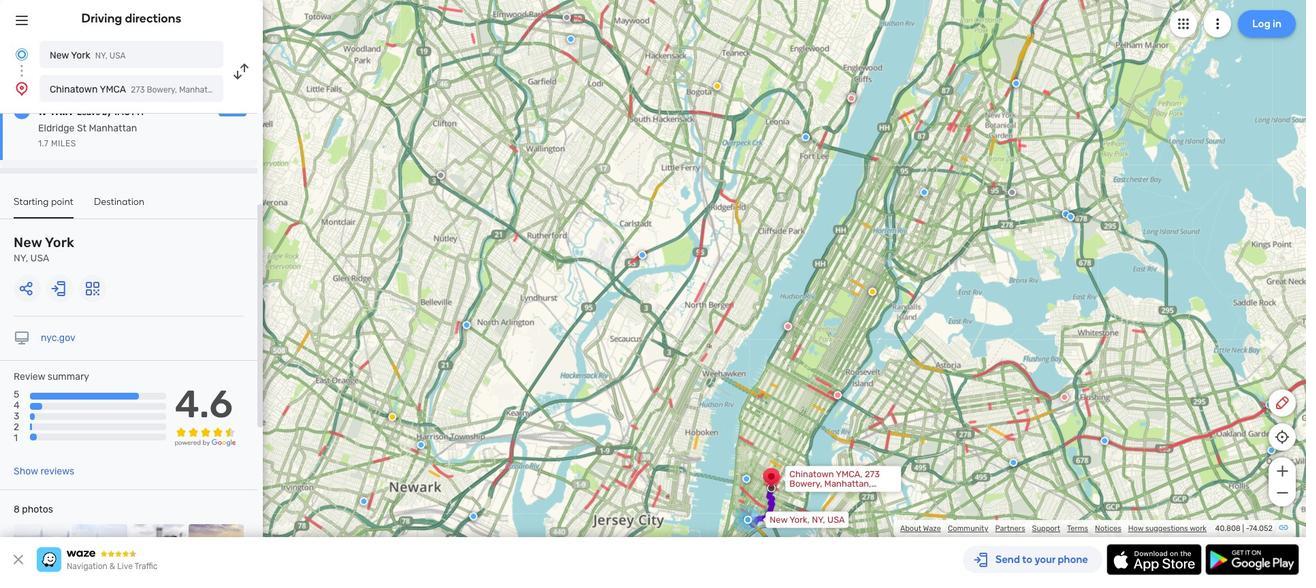 Task type: describe. For each thing, give the bounding box(es) containing it.
driving directions
[[81, 11, 182, 26]]

community
[[949, 525, 989, 534]]

5
[[14, 389, 19, 401]]

image 2 of new york, new york image
[[72, 525, 127, 580]]

review summary
[[14, 371, 89, 383]]

0 horizontal spatial accident image
[[563, 13, 571, 21]]

by
[[102, 108, 111, 117]]

0 horizontal spatial ny,
[[14, 253, 28, 264]]

summary
[[48, 371, 89, 383]]

ymca,
[[836, 469, 863, 479]]

new inside new york ny, usa
[[14, 234, 42, 251]]

photos
[[22, 504, 53, 516]]

2 vertical spatial usa
[[828, 515, 846, 525]]

york inside new york ny, usa
[[45, 234, 74, 251]]

united for ymca
[[224, 85, 250, 95]]

new york, ny, usa
[[770, 515, 846, 525]]

0 vertical spatial ny,
[[95, 51, 108, 61]]

1.7
[[38, 139, 49, 149]]

partners
[[996, 525, 1026, 534]]

notices
[[1096, 525, 1122, 534]]

hazard image
[[714, 82, 722, 90]]

min
[[51, 104, 72, 119]]

1 vertical spatial accident image
[[1009, 188, 1017, 197]]

nyc.gov link
[[41, 333, 75, 344]]

show
[[14, 466, 38, 478]]

0 vertical spatial new york ny, usa
[[50, 50, 126, 61]]

0 vertical spatial york
[[71, 50, 90, 61]]

chinatown for ymca,
[[790, 469, 835, 479]]

about waze link
[[901, 525, 942, 534]]

waze
[[924, 525, 942, 534]]

states for ymca
[[252, 85, 277, 95]]

chinatown ymca 273 bowery, manhattan, united states
[[50, 84, 277, 95]]

2 horizontal spatial ny,
[[812, 515, 826, 525]]

support link
[[1033, 525, 1061, 534]]

starting point
[[14, 196, 74, 208]]

nyc.gov
[[41, 333, 75, 344]]

manhattan
[[89, 123, 137, 134]]

|
[[1243, 525, 1245, 534]]

40.808 | -74.052
[[1216, 525, 1274, 534]]

2
[[14, 422, 19, 434]]

live
[[117, 562, 133, 572]]

miles
[[51, 139, 76, 149]]

8
[[14, 504, 20, 516]]

location image
[[14, 80, 30, 97]]

1 vertical spatial hazard image
[[389, 413, 397, 421]]

partners link
[[996, 525, 1026, 534]]

starting
[[14, 196, 49, 208]]

manhattan, for ymca
[[179, 85, 222, 95]]

image 3 of new york, new york image
[[130, 525, 186, 580]]

273 for ymca,
[[865, 469, 880, 479]]

x image
[[10, 552, 27, 568]]

eldridge
[[38, 123, 75, 134]]

current location image
[[14, 46, 30, 63]]

zoom in image
[[1275, 463, 1292, 480]]

image 4 of new york, new york image
[[188, 525, 244, 580]]

1 vertical spatial new york ny, usa
[[14, 234, 74, 264]]

navigation
[[67, 562, 108, 572]]

image 1 of new york, new york image
[[14, 525, 69, 580]]

leave
[[77, 108, 100, 117]]

74.052
[[1250, 525, 1274, 534]]

support
[[1033, 525, 1061, 534]]

destination
[[94, 196, 145, 208]]

st
[[77, 123, 87, 134]]



Task type: vqa. For each thing, say whether or not it's contained in the screenshot.
the "now"
no



Task type: locate. For each thing, give the bounding box(es) containing it.
states inside chinatown ymca 273 bowery, manhattan, united states
[[252, 85, 277, 95]]

show reviews
[[14, 466, 74, 478]]

0 horizontal spatial states
[[252, 85, 277, 95]]

0 vertical spatial bowery,
[[147, 85, 177, 95]]

usa down the chinatown ymca, 273 bowery, manhattan, united states
[[828, 515, 846, 525]]

driving
[[81, 11, 122, 26]]

directions
[[125, 11, 182, 26]]

about waze community partners support terms notices how suggestions work
[[901, 525, 1208, 534]]

5 4 3 2 1
[[14, 389, 20, 445]]

point
[[51, 196, 74, 208]]

1 vertical spatial chinatown
[[790, 469, 835, 479]]

usa
[[110, 51, 126, 61], [30, 253, 49, 264], [828, 515, 846, 525]]

1 horizontal spatial accident image
[[1009, 188, 1017, 197]]

states
[[252, 85, 277, 95], [820, 488, 846, 498]]

manhattan, inside the chinatown ymca, 273 bowery, manhattan, united states
[[825, 479, 872, 489]]

2 vertical spatial ny,
[[812, 515, 826, 525]]

community link
[[949, 525, 989, 534]]

destination button
[[94, 196, 145, 217]]

united inside the chinatown ymca, 273 bowery, manhattan, united states
[[790, 488, 817, 498]]

0 horizontal spatial hazard image
[[389, 413, 397, 421]]

states inside the chinatown ymca, 273 bowery, manhattan, united states
[[820, 488, 846, 498]]

0 horizontal spatial usa
[[30, 253, 49, 264]]

how suggestions work link
[[1129, 525, 1208, 534]]

1 vertical spatial states
[[820, 488, 846, 498]]

1 vertical spatial usa
[[30, 253, 49, 264]]

york
[[71, 50, 90, 61], [45, 234, 74, 251]]

1 vertical spatial new
[[14, 234, 42, 251]]

273 up pm
[[131, 85, 145, 95]]

united
[[224, 85, 250, 95], [790, 488, 817, 498]]

hazard image
[[869, 288, 877, 296], [389, 413, 397, 421]]

navigation & live traffic
[[67, 562, 158, 572]]

ny,
[[95, 51, 108, 61], [14, 253, 28, 264], [812, 515, 826, 525]]

traffic
[[135, 562, 158, 572]]

17
[[38, 104, 49, 119]]

ny, up ymca
[[95, 51, 108, 61]]

york down driving
[[71, 50, 90, 61]]

manhattan, for ymca,
[[825, 479, 872, 489]]

new left york,
[[770, 515, 788, 525]]

0 horizontal spatial manhattan,
[[179, 85, 222, 95]]

0 horizontal spatial chinatown
[[50, 84, 98, 95]]

0 vertical spatial united
[[224, 85, 250, 95]]

new york ny, usa
[[50, 50, 126, 61], [14, 234, 74, 264]]

40.808
[[1216, 525, 1241, 534]]

273 for ymca
[[131, 85, 145, 95]]

4.6
[[175, 382, 233, 427]]

chinatown left ymca,
[[790, 469, 835, 479]]

manhattan,
[[179, 85, 222, 95], [825, 479, 872, 489]]

bowery, for ymca
[[147, 85, 177, 95]]

pencil image
[[1275, 395, 1291, 412]]

usa down starting point button
[[30, 253, 49, 264]]

1 vertical spatial 273
[[865, 469, 880, 479]]

1
[[14, 433, 18, 445]]

0 vertical spatial hazard image
[[869, 288, 877, 296]]

273 right ymca,
[[865, 469, 880, 479]]

1 horizontal spatial manhattan,
[[825, 479, 872, 489]]

273 inside the chinatown ymca, 273 bowery, manhattan, united states
[[865, 469, 880, 479]]

1 horizontal spatial usa
[[110, 51, 126, 61]]

1 horizontal spatial new
[[50, 50, 69, 61]]

ny, down starting point button
[[14, 253, 28, 264]]

17 min leave by 1:43 pm
[[38, 104, 144, 119]]

chinatown
[[50, 84, 98, 95], [790, 469, 835, 479]]

review
[[14, 371, 45, 383]]

new down starting point button
[[14, 234, 42, 251]]

reviews
[[40, 466, 74, 478]]

york down starting point button
[[45, 234, 74, 251]]

2 vertical spatial new
[[770, 515, 788, 525]]

1 vertical spatial york
[[45, 234, 74, 251]]

-
[[1247, 525, 1250, 534]]

1 horizontal spatial chinatown
[[790, 469, 835, 479]]

terms
[[1068, 525, 1089, 534]]

bowery,
[[147, 85, 177, 95], [790, 479, 823, 489]]

accident image
[[437, 171, 445, 180]]

0 horizontal spatial new
[[14, 234, 42, 251]]

bowery, right ymca
[[147, 85, 177, 95]]

york,
[[790, 515, 810, 525]]

states for ymca,
[[820, 488, 846, 498]]

usa up ymca
[[110, 51, 126, 61]]

about
[[901, 525, 922, 534]]

0 vertical spatial chinatown
[[50, 84, 98, 95]]

accident image
[[563, 13, 571, 21], [1009, 188, 1017, 197]]

1:43
[[113, 108, 130, 117]]

zoom out image
[[1275, 485, 1292, 502]]

bowery, up new york, ny, usa
[[790, 479, 823, 489]]

chinatown up min
[[50, 84, 98, 95]]

starting point button
[[14, 196, 74, 219]]

1 horizontal spatial ny,
[[95, 51, 108, 61]]

8 photos
[[14, 504, 53, 516]]

computer image
[[14, 330, 30, 347]]

273
[[131, 85, 145, 95], [865, 469, 880, 479]]

1 vertical spatial bowery,
[[790, 479, 823, 489]]

united inside chinatown ymca 273 bowery, manhattan, united states
[[224, 85, 250, 95]]

link image
[[1279, 523, 1290, 534]]

bowery, for ymca,
[[790, 479, 823, 489]]

how
[[1129, 525, 1144, 534]]

1 horizontal spatial united
[[790, 488, 817, 498]]

2 horizontal spatial new
[[770, 515, 788, 525]]

1 vertical spatial manhattan,
[[825, 479, 872, 489]]

chinatown ymca, 273 bowery, manhattan, united states
[[790, 469, 880, 498]]

0 horizontal spatial bowery,
[[147, 85, 177, 95]]

new
[[50, 50, 69, 61], [14, 234, 42, 251], [770, 515, 788, 525]]

terms link
[[1068, 525, 1089, 534]]

ny, right york,
[[812, 515, 826, 525]]

4
[[14, 400, 20, 412]]

1 horizontal spatial hazard image
[[869, 288, 877, 296]]

united for ymca,
[[790, 488, 817, 498]]

1 vertical spatial ny,
[[14, 253, 28, 264]]

3
[[14, 411, 19, 423]]

road closed image
[[849, 92, 857, 101], [848, 94, 856, 103], [785, 323, 793, 331], [1061, 394, 1069, 402]]

0 vertical spatial states
[[252, 85, 277, 95]]

police image
[[567, 35, 575, 43], [1013, 79, 1021, 88], [1101, 437, 1110, 445], [1268, 447, 1277, 455], [743, 475, 751, 483]]

1 horizontal spatial bowery,
[[790, 479, 823, 489]]

1 horizontal spatial states
[[820, 488, 846, 498]]

chinatown inside the chinatown ymca, 273 bowery, manhattan, united states
[[790, 469, 835, 479]]

road closed image
[[834, 392, 842, 400]]

police image
[[802, 133, 810, 141], [921, 188, 929, 197], [1063, 210, 1071, 218], [1067, 213, 1076, 221], [639, 251, 647, 259], [463, 321, 471, 329], [417, 441, 425, 449], [1010, 459, 1018, 467], [857, 466, 866, 474], [360, 498, 368, 506], [470, 513, 478, 521]]

1 horizontal spatial 273
[[865, 469, 880, 479]]

0 horizontal spatial united
[[224, 85, 250, 95]]

2 horizontal spatial usa
[[828, 515, 846, 525]]

0 vertical spatial new
[[50, 50, 69, 61]]

manhattan, inside chinatown ymca 273 bowery, manhattan, united states
[[179, 85, 222, 95]]

ymca
[[100, 84, 126, 95]]

0 vertical spatial usa
[[110, 51, 126, 61]]

0 horizontal spatial 273
[[131, 85, 145, 95]]

&
[[110, 562, 115, 572]]

new york ny, usa down starting point button
[[14, 234, 74, 264]]

chinatown for ymca
[[50, 84, 98, 95]]

0 vertical spatial manhattan,
[[179, 85, 222, 95]]

new right current location image at the top left of page
[[50, 50, 69, 61]]

new york ny, usa down driving
[[50, 50, 126, 61]]

0 vertical spatial 273
[[131, 85, 145, 95]]

pm
[[132, 108, 144, 117]]

bowery, inside the chinatown ymca, 273 bowery, manhattan, united states
[[790, 479, 823, 489]]

suggestions
[[1146, 525, 1189, 534]]

eldridge st manhattan 1.7 miles
[[38, 123, 137, 149]]

bowery, inside chinatown ymca 273 bowery, manhattan, united states
[[147, 85, 177, 95]]

notices link
[[1096, 525, 1122, 534]]

0 vertical spatial accident image
[[563, 13, 571, 21]]

1 vertical spatial united
[[790, 488, 817, 498]]

work
[[1191, 525, 1208, 534]]

273 inside chinatown ymca 273 bowery, manhattan, united states
[[131, 85, 145, 95]]



